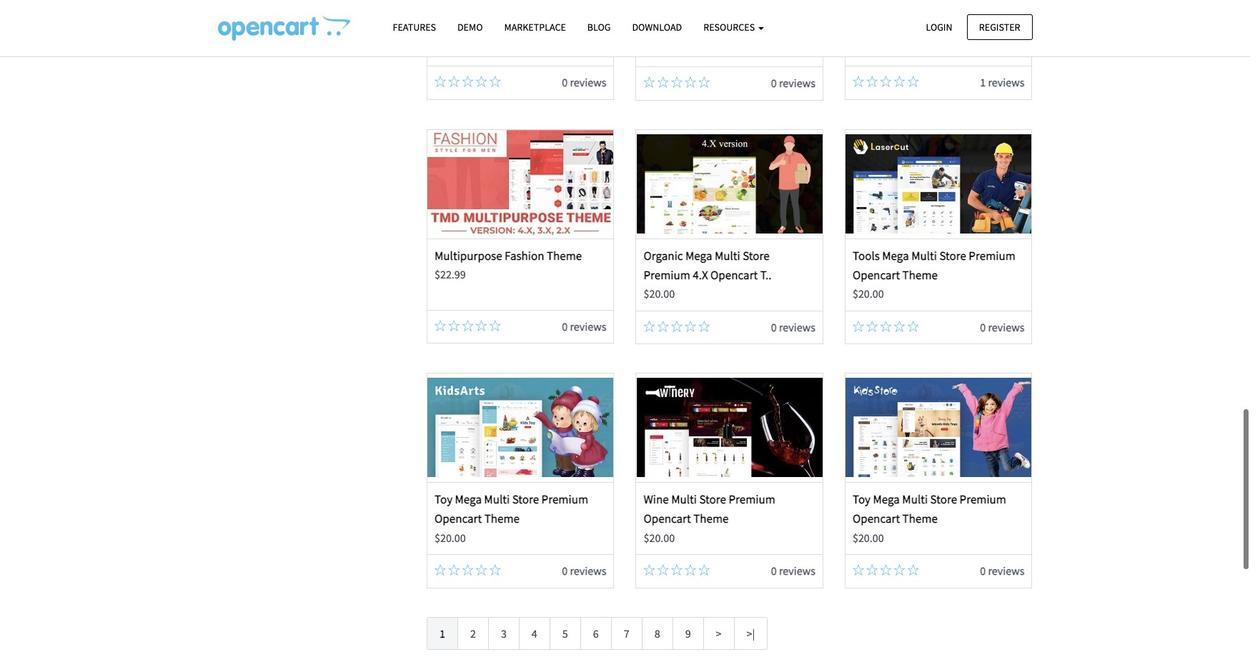 Task type: locate. For each thing, give the bounding box(es) containing it.
0
[[562, 75, 568, 89], [771, 76, 777, 90], [562, 319, 568, 334], [771, 320, 777, 334], [981, 320, 986, 334], [562, 564, 568, 579], [771, 564, 777, 579], [981, 564, 986, 579]]

mega inside tools mega multi store premium opencart theme $20.00
[[883, 248, 909, 264]]

2
[[470, 627, 476, 641]]

tools mega multi store premium opencart theme image
[[846, 130, 1032, 239]]

4 link
[[519, 618, 550, 651]]

star light o image
[[448, 76, 460, 87], [462, 76, 474, 87], [476, 76, 487, 87], [490, 76, 501, 87], [867, 76, 878, 87], [894, 76, 906, 87], [908, 76, 919, 87], [644, 77, 655, 88], [671, 77, 683, 88], [685, 77, 697, 88], [435, 320, 446, 332], [462, 320, 474, 332], [490, 320, 501, 332], [671, 321, 683, 332], [685, 321, 697, 332], [699, 321, 710, 332], [448, 565, 460, 576], [462, 565, 474, 576], [476, 565, 487, 576], [644, 565, 655, 576], [658, 565, 669, 576], [671, 565, 683, 576], [685, 565, 697, 576], [853, 565, 864, 576], [867, 565, 878, 576], [881, 565, 892, 576], [908, 565, 919, 576]]

theme
[[547, 248, 582, 264], [903, 267, 938, 283], [485, 512, 520, 527], [694, 512, 729, 527], [903, 512, 938, 527]]

theme
[[903, 4, 936, 19]]

1 horizontal spatial toy
[[853, 492, 871, 508]]

marketplace link
[[494, 15, 577, 40]]

0 horizontal spatial toy mega multi store premium opencart theme image
[[428, 374, 614, 483]]

responsive
[[723, 4, 781, 19]]

1 toy from the left
[[435, 492, 453, 508]]

multipurpose inside "shoppingmart- responsive multipurpose opencart t.. $20.99"
[[644, 23, 712, 39]]

toy mega multi store premium opencart theme $20.00
[[435, 492, 588, 545], [853, 492, 1007, 545]]

0 for 2nd the toy mega multi store premium opencart theme image
[[981, 564, 986, 579]]

5
[[563, 627, 568, 641]]

0 reviews for multipurpose fashion theme image
[[562, 319, 607, 334]]

opencart inside wine multi store premium opencart theme $20.00
[[644, 512, 691, 527]]

1 horizontal spatial multipurpose
[[644, 23, 712, 39]]

>| link
[[734, 618, 768, 651]]

0 vertical spatial t..
[[764, 23, 775, 39]]

0 vertical spatial multipurpose
[[644, 23, 712, 39]]

1 down the register 'link'
[[981, 75, 986, 89]]

0 for tools mega multi store premium opencart theme 'image'
[[981, 320, 986, 334]]

2 toy mega multi store premium opencart theme $20.00 from the left
[[853, 492, 1007, 545]]

multipurpose up $22.99
[[435, 248, 502, 264]]

mega
[[938, 4, 965, 19], [686, 248, 713, 264], [883, 248, 909, 264], [455, 492, 482, 508], [873, 492, 900, 508]]

multipurpose fashion theme $22.99
[[435, 248, 582, 282]]

organic mega multi store premium 4.x  opencart t.. image
[[637, 130, 823, 239]]

premium
[[969, 248, 1016, 264], [644, 267, 691, 283], [542, 492, 588, 508], [729, 492, 776, 508], [960, 492, 1007, 508]]

premium inside organic mega multi store premium 4.x opencart t.. $20.00
[[644, 267, 691, 283]]

3
[[501, 627, 507, 641]]

theme for tools mega multi store premium opencart theme 'image'
[[903, 267, 938, 283]]

1 for 1 reviews
[[981, 75, 986, 89]]

reviews
[[570, 75, 607, 89], [988, 75, 1025, 89], [779, 76, 816, 90], [570, 319, 607, 334], [779, 320, 816, 334], [988, 320, 1025, 334], [570, 564, 607, 579], [779, 564, 816, 579], [988, 564, 1025, 579]]

1 toy mega multi store premium opencart theme $20.00 from the left
[[435, 492, 588, 545]]

t.. inside "shoppingmart- responsive multipurpose opencart t.. $20.99"
[[764, 23, 775, 39]]

theme for 2nd the toy mega multi store premium opencart theme image
[[903, 512, 938, 527]]

0 horizontal spatial toy
[[435, 492, 453, 508]]

>
[[716, 627, 722, 641]]

multi inside wine multi store premium opencart theme $20.00
[[672, 492, 697, 508]]

2 toy mega multi store premium opencart theme link from the left
[[853, 492, 1007, 527]]

1 vertical spatial multipurpose
[[435, 248, 502, 264]]

0 reviews for organic mega multi store premium 4.x  opencart t.. image
[[771, 320, 816, 334]]

login link
[[914, 14, 965, 40]]

star light o image
[[435, 76, 446, 87], [853, 76, 864, 87], [881, 76, 892, 87], [658, 77, 669, 88], [699, 77, 710, 88], [448, 320, 460, 332], [476, 320, 487, 332], [644, 321, 655, 332], [658, 321, 669, 332], [853, 321, 864, 332], [867, 321, 878, 332], [881, 321, 892, 332], [894, 321, 906, 332], [908, 321, 919, 332], [435, 565, 446, 576], [490, 565, 501, 576], [699, 565, 710, 576], [894, 565, 906, 576]]

1 vertical spatial t..
[[761, 267, 772, 283]]

0 reviews
[[562, 75, 607, 89], [771, 76, 816, 90], [562, 319, 607, 334], [771, 320, 816, 334], [981, 320, 1025, 334], [562, 564, 607, 579], [771, 564, 816, 579], [981, 564, 1025, 579]]

opencart inside "shoppingmart- responsive multipurpose opencart t.. $20.99"
[[714, 23, 761, 39]]

8
[[655, 627, 660, 641]]

2 toy from the left
[[853, 492, 871, 508]]

tools mega multi store premium opencart theme link
[[853, 248, 1016, 283]]

blog link
[[577, 15, 622, 40]]

1 left 2
[[440, 627, 445, 641]]

opencart themes image
[[218, 15, 350, 41]]

0 reviews for wine  multi store premium opencart theme image at the right bottom
[[771, 564, 816, 579]]

shoppingmart- responsive multipurpose opencart t.. link
[[644, 4, 781, 39]]

$20.00 inside wine multi store premium opencart theme $20.00
[[644, 531, 675, 545]]

download
[[632, 21, 682, 34]]

toy mega multi store premium opencart theme $20.00 for 2nd the toy mega multi store premium opencart theme image's toy mega multi store premium opencart theme link
[[853, 492, 1007, 545]]

4.x
[[693, 267, 708, 283]]

0 vertical spatial 1
[[981, 75, 986, 89]]

multipurpose
[[644, 23, 712, 39], [435, 248, 502, 264]]

login
[[926, 20, 953, 33]]

1
[[981, 75, 986, 89], [440, 627, 445, 641]]

t..
[[764, 23, 775, 39], [761, 267, 772, 283]]

reviews for tools mega multi store premium opencart theme 'image'
[[988, 320, 1025, 334]]

8 link
[[642, 618, 673, 651]]

0 horizontal spatial toy mega multi store premium opencart theme link
[[435, 492, 588, 527]]

register
[[979, 20, 1021, 33]]

toy mega multi store premium opencart theme link
[[435, 492, 588, 527], [853, 492, 1007, 527]]

theme inside wine multi store premium opencart theme $20.00
[[694, 512, 729, 527]]

opencart theme mega store
[[853, 4, 994, 19]]

0 horizontal spatial toy mega multi store premium opencart theme $20.00
[[435, 492, 588, 545]]

4
[[532, 627, 538, 641]]

t.. down responsive
[[764, 23, 775, 39]]

opencart inside tools mega multi store premium opencart theme $20.00
[[853, 267, 900, 283]]

0 horizontal spatial 1
[[440, 627, 445, 641]]

resources link
[[693, 15, 775, 40]]

1 horizontal spatial toy mega multi store premium opencart theme image
[[846, 374, 1032, 483]]

toy mega multi store premium opencart theme link for 2nd the toy mega multi store premium opencart theme image
[[853, 492, 1007, 527]]

7 link
[[611, 618, 643, 651]]

$20.00 inside tools mega multi store premium opencart theme $20.00
[[853, 287, 884, 301]]

1 horizontal spatial toy mega multi store premium opencart theme link
[[853, 492, 1007, 527]]

opencart
[[853, 4, 900, 19], [714, 23, 761, 39], [711, 267, 758, 283], [853, 267, 900, 283], [435, 512, 482, 527], [644, 512, 691, 527], [853, 512, 900, 527]]

blog
[[588, 21, 611, 34]]

0 reviews for 1st the toy mega multi store premium opencart theme image from the left
[[562, 564, 607, 579]]

reviews for 1st the toy mega multi store premium opencart theme image from the left
[[570, 564, 607, 579]]

wine  multi store premium opencart theme image
[[637, 374, 823, 483]]

1 toy mega multi store premium opencart theme link from the left
[[435, 492, 588, 527]]

multipurpose fashion theme image
[[428, 130, 614, 239]]

> link
[[703, 618, 735, 651]]

multipurpose down shoppingmart-
[[644, 23, 712, 39]]

store
[[967, 4, 994, 19], [743, 248, 770, 264], [940, 248, 967, 264], [512, 492, 539, 508], [700, 492, 726, 508], [931, 492, 958, 508]]

toy mega multi store premium opencart theme image
[[428, 374, 614, 483], [846, 374, 1032, 483]]

2 link
[[458, 618, 489, 651]]

toy
[[435, 492, 453, 508], [853, 492, 871, 508]]

$20.00
[[435, 23, 466, 37], [644, 287, 675, 301], [853, 287, 884, 301], [435, 531, 466, 545], [644, 531, 675, 545], [853, 531, 884, 545]]

9 link
[[673, 618, 704, 651]]

1 horizontal spatial toy mega multi store premium opencart theme $20.00
[[853, 492, 1007, 545]]

0 horizontal spatial multipurpose
[[435, 248, 502, 264]]

multi
[[715, 248, 741, 264], [912, 248, 937, 264], [484, 492, 510, 508], [672, 492, 697, 508], [903, 492, 928, 508]]

1 vertical spatial 1
[[440, 627, 445, 641]]

opencart inside organic mega multi store premium 4.x opencart t.. $20.00
[[711, 267, 758, 283]]

0 for multipurpose fashion theme image
[[562, 319, 568, 334]]

organic mega multi store premium 4.x opencart t.. link
[[644, 248, 772, 283]]

$22.99
[[435, 267, 466, 282]]

reviews for wine  multi store premium opencart theme image at the right bottom
[[779, 564, 816, 579]]

register link
[[967, 14, 1033, 40]]

t.. right 4.x
[[761, 267, 772, 283]]

1 horizontal spatial 1
[[981, 75, 986, 89]]

theme inside tools mega multi store premium opencart theme $20.00
[[903, 267, 938, 283]]

1 toy mega multi store premium opencart theme image from the left
[[428, 374, 614, 483]]

6 link
[[580, 618, 612, 651]]



Task type: describe. For each thing, give the bounding box(es) containing it.
9
[[685, 627, 691, 641]]

theme inside "multipurpose fashion theme $22.99"
[[547, 248, 582, 264]]

reviews for multipurpose fashion theme image
[[570, 319, 607, 334]]

organic
[[644, 248, 683, 264]]

tools mega multi store premium opencart theme $20.00
[[853, 248, 1016, 301]]

2 toy mega multi store premium opencart theme image from the left
[[846, 374, 1032, 483]]

5 link
[[550, 618, 581, 651]]

>|
[[747, 627, 755, 641]]

premium inside tools mega multi store premium opencart theme $20.00
[[969, 248, 1016, 264]]

3 link
[[488, 618, 520, 651]]

resources
[[704, 21, 757, 34]]

7
[[624, 627, 630, 641]]

theme for 1st the toy mega multi store premium opencart theme image from the left
[[485, 512, 520, 527]]

marketplace
[[504, 21, 566, 34]]

multipurpose fashion theme link
[[435, 248, 582, 264]]

$20.00 inside organic mega multi store premium 4.x opencart t.. $20.00
[[644, 287, 675, 301]]

1 for 1
[[440, 627, 445, 641]]

6
[[593, 627, 599, 641]]

toy mega multi store premium opencart theme link for 1st the toy mega multi store premium opencart theme image from the left
[[435, 492, 588, 527]]

download link
[[622, 15, 693, 40]]

demo
[[458, 21, 483, 34]]

features
[[393, 21, 436, 34]]

0 for 1st the toy mega multi store premium opencart theme image from the left
[[562, 564, 568, 579]]

toy mega multi store premium opencart theme $20.00 for 1st the toy mega multi store premium opencart theme image from the left toy mega multi store premium opencart theme link
[[435, 492, 588, 545]]

store inside organic mega multi store premium 4.x opencart t.. $20.00
[[743, 248, 770, 264]]

$20.99
[[644, 43, 675, 57]]

wine multi store premium opencart theme $20.00
[[644, 492, 776, 545]]

wine multi store premium opencart theme link
[[644, 492, 776, 527]]

shoppingmart- responsive multipurpose opencart t.. $20.99
[[644, 4, 781, 57]]

wine
[[644, 492, 669, 508]]

multi inside tools mega multi store premium opencart theme $20.00
[[912, 248, 937, 264]]

opencart theme mega store link
[[853, 4, 994, 19]]

premium inside wine multi store premium opencart theme $20.00
[[729, 492, 776, 508]]

organic mega multi store premium 4.x opencart t.. $20.00
[[644, 248, 772, 301]]

shoppingmart-
[[644, 4, 721, 19]]

0 for wine  multi store premium opencart theme image at the right bottom
[[771, 564, 777, 579]]

reviews for 2nd the toy mega multi store premium opencart theme image
[[988, 564, 1025, 579]]

multi inside organic mega multi store premium 4.x opencart t.. $20.00
[[715, 248, 741, 264]]

store inside tools mega multi store premium opencart theme $20.00
[[940, 248, 967, 264]]

demo link
[[447, 15, 494, 40]]

features link
[[382, 15, 447, 40]]

tools
[[853, 248, 880, 264]]

multipurpose inside "multipurpose fashion theme $22.99"
[[435, 248, 502, 264]]

reviews for organic mega multi store premium 4.x  opencart t.. image
[[779, 320, 816, 334]]

0 reviews for 2nd the toy mega multi store premium opencart theme image
[[981, 564, 1025, 579]]

0 for organic mega multi store premium 4.x  opencart t.. image
[[771, 320, 777, 334]]

mega inside organic mega multi store premium 4.x opencart t.. $20.00
[[686, 248, 713, 264]]

fashion
[[505, 248, 545, 264]]

1 reviews
[[981, 75, 1025, 89]]

store inside wine multi store premium opencart theme $20.00
[[700, 492, 726, 508]]

t.. inside organic mega multi store premium 4.x opencart t.. $20.00
[[761, 267, 772, 283]]

0 reviews for tools mega multi store premium opencart theme 'image'
[[981, 320, 1025, 334]]



Task type: vqa. For each thing, say whether or not it's contained in the screenshot.
reviews related to Multipurpose Fashion Theme image
yes



